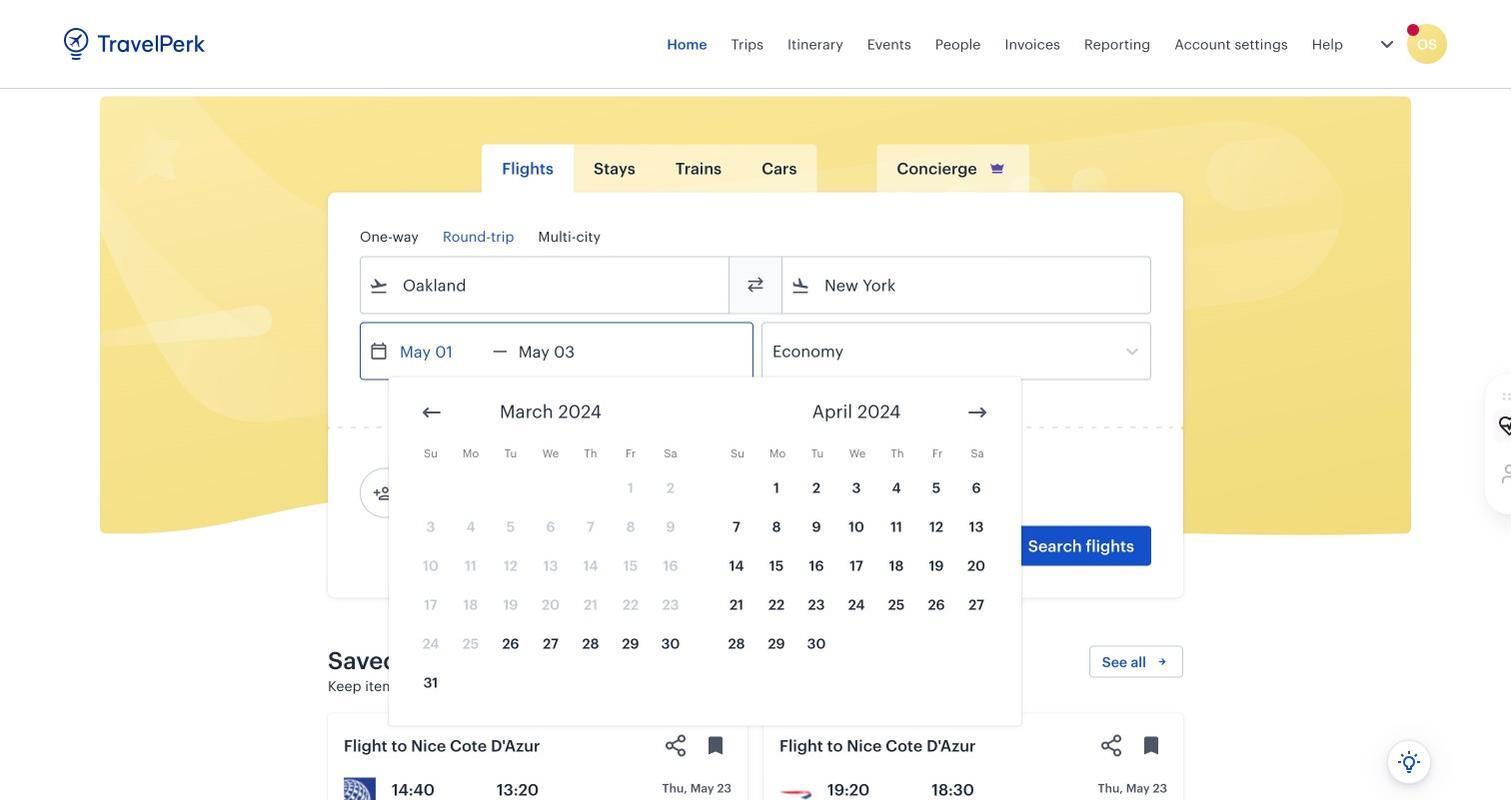 Task type: vqa. For each thing, say whether or not it's contained in the screenshot.
Add first traveler search box
yes



Task type: locate. For each thing, give the bounding box(es) containing it.
Add first traveler search field
[[393, 477, 601, 509]]

move forward to switch to the next month. image
[[966, 401, 990, 425]]

british airways image
[[780, 778, 812, 801]]

From search field
[[389, 269, 703, 301]]



Task type: describe. For each thing, give the bounding box(es) containing it.
Depart text field
[[389, 323, 493, 379]]

To search field
[[811, 269, 1125, 301]]

united airlines image
[[344, 778, 376, 801]]

Return text field
[[508, 323, 612, 379]]

calendar application
[[389, 377, 1511, 726]]

move backward to switch to the previous month. image
[[420, 401, 444, 425]]



